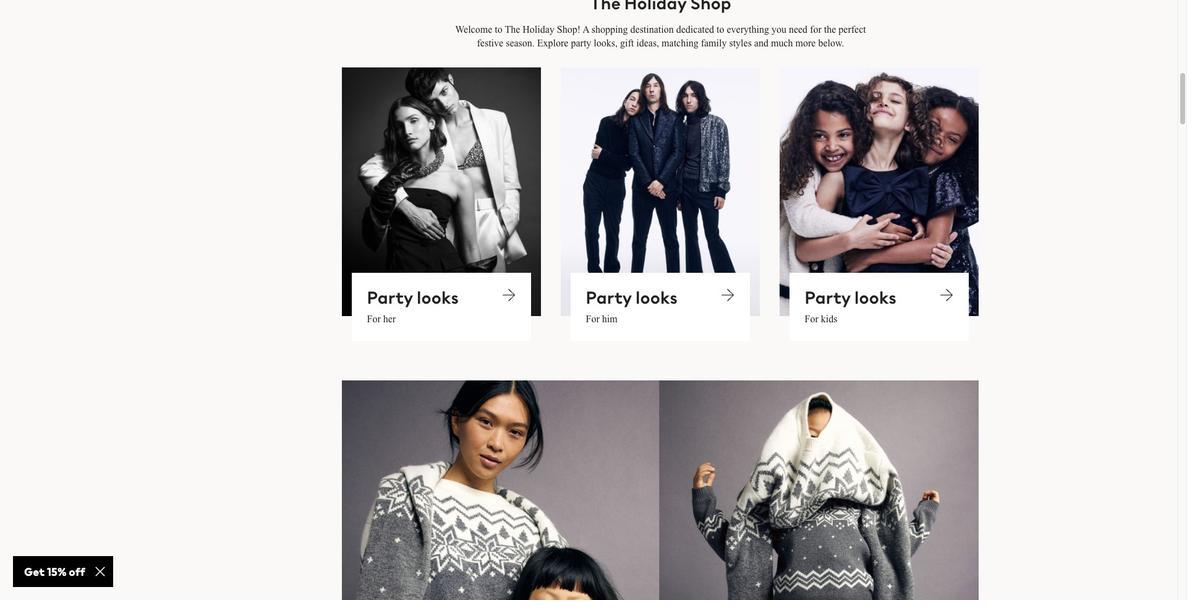 Task type: describe. For each thing, give the bounding box(es) containing it.
him
[[602, 314, 618, 324]]

kids
[[821, 314, 838, 324]]

much
[[771, 38, 793, 48]]

party for party looks for kids
[[805, 285, 852, 310]]

matching
[[662, 38, 699, 48]]

party looks for kids
[[805, 285, 897, 324]]

festive
[[477, 38, 504, 48]]

ideas,
[[637, 38, 660, 48]]

party for party looks for her
[[367, 285, 414, 310]]

looks for party looks for him
[[636, 285, 678, 310]]

season.
[[506, 38, 535, 48]]

shop!
[[557, 24, 581, 35]]

for
[[811, 24, 822, 35]]

you
[[772, 24, 787, 35]]

a
[[583, 24, 590, 35]]

need
[[789, 24, 808, 35]]

below.
[[819, 38, 845, 48]]

looks for party looks for kids
[[855, 285, 897, 310]]

party for party looks for him
[[586, 285, 633, 310]]

holiday
[[523, 24, 555, 35]]

dedicated
[[677, 24, 715, 35]]

1 to from the left
[[495, 24, 503, 35]]

perfect
[[839, 24, 867, 35]]

and
[[755, 38, 769, 48]]

styles
[[730, 38, 752, 48]]



Task type: vqa. For each thing, say whether or not it's contained in the screenshot.
topmost Women link
no



Task type: locate. For each thing, give the bounding box(es) containing it.
for
[[367, 314, 381, 324], [586, 314, 600, 324], [805, 314, 819, 324]]

0 horizontal spatial for
[[367, 314, 381, 324]]

explore
[[538, 38, 569, 48]]

for left him
[[586, 314, 600, 324]]

1 horizontal spatial looks
[[636, 285, 678, 310]]

1 horizontal spatial for
[[586, 314, 600, 324]]

looks inside party looks for her
[[417, 285, 459, 310]]

1 looks from the left
[[417, 285, 459, 310]]

her
[[383, 314, 396, 324]]

gift
[[621, 38, 634, 48]]

2 horizontal spatial looks
[[855, 285, 897, 310]]

party looks for him
[[586, 285, 678, 324]]

the
[[825, 24, 837, 35]]

for inside party looks for her
[[367, 314, 381, 324]]

for for party looks for kids
[[805, 314, 819, 324]]

looks for party looks for her
[[417, 285, 459, 310]]

party inside party looks for her
[[367, 285, 414, 310]]

to
[[495, 24, 503, 35], [717, 24, 725, 35]]

more
[[796, 38, 816, 48]]

2 horizontal spatial for
[[805, 314, 819, 324]]

looks inside party looks for him
[[636, 285, 678, 310]]

destination
[[631, 24, 674, 35]]

0 horizontal spatial to
[[495, 24, 503, 35]]

2 to from the left
[[717, 24, 725, 35]]

to up "family" at the right of the page
[[717, 24, 725, 35]]

welcome to the holiday shop! a shopping destination dedicated to everything you need for the perfect festive season. explore party looks, gift ideas, matching family styles and much more below.
[[456, 24, 867, 48]]

party looks for her
[[367, 285, 459, 324]]

party up him
[[586, 285, 633, 310]]

to left the the
[[495, 24, 503, 35]]

looks,
[[594, 38, 618, 48]]

0 horizontal spatial party
[[367, 285, 414, 310]]

for for party looks for her
[[367, 314, 381, 324]]

1 for from the left
[[367, 314, 381, 324]]

the
[[505, 24, 521, 35]]

for left kids
[[805, 314, 819, 324]]

2 looks from the left
[[636, 285, 678, 310]]

looks
[[417, 285, 459, 310], [636, 285, 678, 310], [855, 285, 897, 310]]

for left the her
[[367, 314, 381, 324]]

looks inside party looks for kids
[[855, 285, 897, 310]]

for for party looks for him
[[586, 314, 600, 324]]

3 for from the left
[[805, 314, 819, 324]]

everything
[[727, 24, 770, 35]]

2 party from the left
[[586, 285, 633, 310]]

2 horizontal spatial party
[[805, 285, 852, 310]]

party
[[571, 38, 592, 48]]

for inside party looks for him
[[586, 314, 600, 324]]

2 for from the left
[[586, 314, 600, 324]]

party up kids
[[805, 285, 852, 310]]

3 party from the left
[[805, 285, 852, 310]]

3 looks from the left
[[855, 285, 897, 310]]

1 horizontal spatial to
[[717, 24, 725, 35]]

party up the her
[[367, 285, 414, 310]]

welcome
[[456, 24, 493, 35]]

party inside party looks for kids
[[805, 285, 852, 310]]

family
[[701, 38, 727, 48]]

for inside party looks for kids
[[805, 314, 819, 324]]

0 horizontal spatial looks
[[417, 285, 459, 310]]

1 horizontal spatial party
[[586, 285, 633, 310]]

1 party from the left
[[367, 285, 414, 310]]

party
[[367, 285, 414, 310], [586, 285, 633, 310], [805, 285, 852, 310]]

shopping
[[592, 24, 628, 35]]

party inside party looks for him
[[586, 285, 633, 310]]



